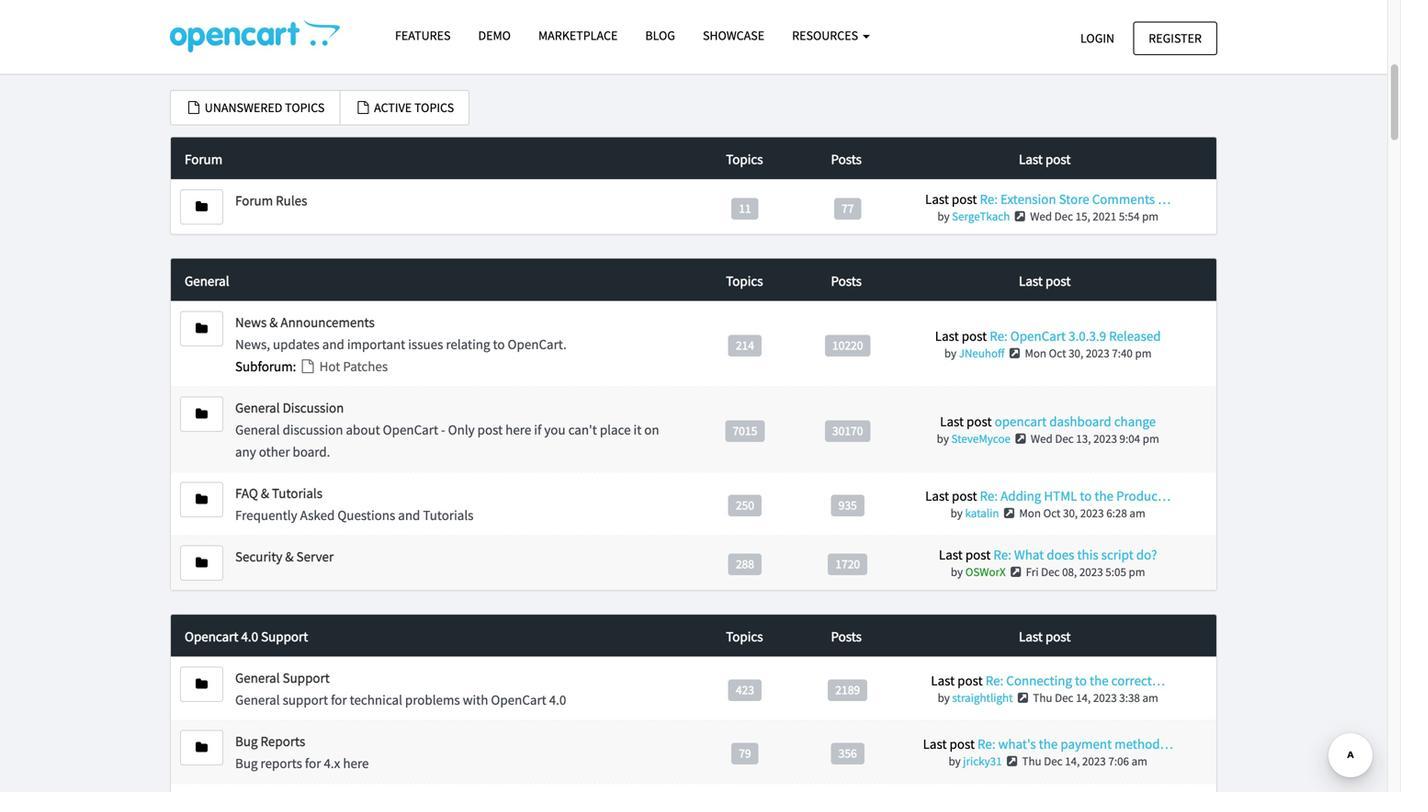 Task type: vqa. For each thing, say whether or not it's contained in the screenshot.
topmost &
yes



Task type: describe. For each thing, give the bounding box(es) containing it.
post up by straightlight
[[958, 672, 983, 689]]

general discussion general discussion about opencart - only post here if you can't place it on any other board.
[[235, 399, 659, 460]]

7:06
[[1109, 754, 1129, 769]]

general support general support for technical problems with opencart 4.0
[[235, 669, 566, 708]]

topics for last post re: connecting to the correct…
[[726, 628, 763, 645]]

bug reports bug reports for 4.x here
[[235, 732, 369, 772]]

re: extension store comments … link
[[980, 190, 1171, 208]]

straightlight link
[[952, 690, 1013, 705]]

by for last post re: what's the payment method…
[[949, 754, 961, 769]]

opencart 4.0 support link
[[185, 625, 694, 647]]

…
[[1158, 190, 1171, 208]]

6:28
[[1107, 505, 1127, 520]]

forum rules image
[[196, 201, 208, 213]]

dec for extension
[[1055, 209, 1073, 224]]

jricky31 link
[[963, 754, 1002, 769]]

re: what's the payment method… link
[[978, 735, 1173, 753]]

4.0 inside the opencart 4.0 support link
[[241, 628, 258, 645]]

1 vertical spatial to
[[1080, 487, 1092, 504]]

view the latest post image for adding
[[1002, 507, 1017, 519]]

posts for last post re: opencart 3.0.3.9 released
[[831, 272, 862, 289]]

html
[[1044, 487, 1077, 504]]

general for general discussion general discussion about opencart - only post here if you can't place it on any other board.
[[235, 399, 280, 416]]

important
[[347, 335, 405, 353]]

last post opencart dashboard change
[[940, 412, 1156, 430]]

place
[[600, 421, 631, 438]]

2 vertical spatial to
[[1075, 672, 1087, 689]]

unanswered
[[205, 99, 282, 116]]

change
[[1114, 412, 1156, 430]]

post up last post re: connecting to the correct…
[[1046, 628, 1071, 645]]

hot patches
[[317, 357, 388, 375]]

active topics link
[[339, 90, 470, 125]]

other
[[259, 443, 290, 460]]

oct for opencart
[[1049, 345, 1066, 361]]

last for re: adding html to the produc…
[[925, 487, 949, 504]]

for for 4.x
[[305, 754, 321, 772]]

does
[[1047, 546, 1075, 563]]

post up by sergetkach
[[952, 190, 977, 208]]

on
[[644, 421, 659, 438]]

opencart 4.0 support
[[185, 628, 308, 645]]

general link
[[185, 270, 694, 292]]

pm for last post re: opencart 3.0.3.9 released
[[1135, 345, 1152, 361]]

mon for opencart
[[1025, 345, 1047, 361]]

by for last post re: adding html to the produc…
[[951, 505, 963, 520]]

by for last post re: extension store comments …
[[938, 209, 950, 224]]

79
[[739, 745, 751, 761]]

hot
[[319, 357, 340, 375]]

re: what does this script do? link
[[994, 546, 1157, 563]]

updates
[[273, 335, 320, 353]]

view the latest post image for opencart
[[1007, 347, 1023, 359]]

support inside general support general support for technical problems with opencart 4.0
[[283, 669, 330, 686]]

last post for extension
[[1019, 150, 1071, 168]]

last for opencart dashboard change
[[940, 412, 964, 430]]

general down 'general support' link
[[235, 691, 280, 708]]

here inside the bug reports bug reports for 4.x here
[[343, 754, 369, 772]]

topics for unanswered topics
[[285, 99, 325, 116]]

post up by katalin
[[952, 487, 977, 504]]

news
[[235, 313, 267, 331]]

demo
[[478, 27, 511, 44]]

fri dec 08, 2023 5:05 pm
[[1026, 564, 1145, 579]]

356
[[839, 745, 857, 761]]

bug reports image
[[196, 741, 208, 754]]

to inside news & announcements news, updates and important issues relating to opencart.
[[493, 335, 505, 353]]

active topics
[[372, 99, 454, 116]]

method…
[[1115, 735, 1173, 753]]

post up stevemycoe
[[967, 412, 992, 430]]

security
[[235, 548, 283, 565]]

and inside news & announcements news, updates and important issues relating to opencart.
[[322, 335, 344, 353]]

active
[[374, 99, 412, 116]]

14, for the
[[1076, 690, 1091, 705]]

08,
[[1062, 564, 1077, 579]]

any
[[235, 443, 256, 460]]

discussion
[[283, 421, 343, 438]]

am for the
[[1130, 505, 1146, 520]]

opencart inside general support general support for technical problems with opencart 4.0
[[491, 691, 547, 708]]

demo link
[[465, 19, 525, 52]]

announcements
[[281, 313, 375, 331]]

login
[[1081, 30, 1115, 46]]

with
[[463, 691, 488, 708]]

thu for what's
[[1022, 754, 1042, 769]]

features
[[395, 27, 451, 44]]

faq & tutorials image
[[196, 493, 208, 506]]

straightlight
[[952, 690, 1013, 705]]

pm for last post re: extension store comments …
[[1142, 209, 1159, 224]]

extension
[[1001, 190, 1056, 208]]

relating
[[446, 335, 490, 353]]

thu for connecting
[[1033, 690, 1053, 705]]

1 bug from the top
[[235, 732, 258, 750]]

7015
[[733, 423, 758, 438]]

do?
[[1137, 546, 1157, 563]]

& for security
[[285, 548, 294, 565]]

re: connecting to the correct… link
[[986, 672, 1165, 689]]

77
[[842, 200, 854, 216]]

register link
[[1133, 22, 1218, 55]]

0 vertical spatial opencart
[[1011, 327, 1066, 344]]

opencart
[[995, 412, 1047, 430]]

post up by jneuhoff
[[962, 327, 987, 344]]

general for general support general support for technical problems with opencart 4.0
[[235, 669, 280, 686]]

288
[[736, 556, 754, 572]]

2023 for 3.0.3.9
[[1086, 345, 1110, 361]]

subforum:
[[235, 357, 296, 375]]

re: for re: connecting to the correct…
[[986, 672, 1004, 689]]

general support image
[[196, 678, 208, 691]]

jneuhoff
[[959, 345, 1005, 361]]

for for technical
[[331, 691, 347, 708]]

and inside faq & tutorials frequently asked questions and tutorials
[[398, 506, 420, 524]]

2023 for to
[[1093, 690, 1117, 705]]

general support link
[[235, 669, 330, 686]]

what
[[1014, 546, 1044, 563]]

1720
[[836, 556, 860, 572]]

by jricky31
[[949, 754, 1002, 769]]

released
[[1109, 327, 1161, 344]]

posts for last post re: connecting to the correct…
[[831, 628, 862, 645]]

general for general
[[185, 272, 229, 289]]

news & announcements image
[[196, 322, 208, 335]]

osworx
[[966, 564, 1006, 579]]

1 vertical spatial the
[[1090, 672, 1109, 689]]

-
[[441, 421, 445, 438]]

security & server
[[235, 548, 334, 565]]

features link
[[381, 19, 465, 52]]

faq
[[235, 484, 258, 502]]

post up 'last post re: extension store comments …'
[[1046, 150, 1071, 168]]

blog link
[[632, 19, 689, 52]]

13,
[[1076, 431, 1091, 446]]

& for faq
[[261, 484, 269, 502]]

opencart
[[185, 628, 238, 645]]

2023 for does
[[1080, 564, 1103, 579]]

reports
[[261, 732, 305, 750]]

correct…
[[1112, 672, 1165, 689]]

last post re: what does this script do?
[[939, 546, 1157, 563]]

by katalin
[[951, 505, 999, 520]]

view the latest post image for dashboard
[[1013, 433, 1029, 445]]

news & announcements link
[[235, 313, 375, 331]]

view the latest post image for connecting
[[1016, 692, 1031, 704]]

register
[[1149, 30, 1202, 46]]

wed for dashboard
[[1031, 431, 1053, 446]]

unanswered topics link
[[170, 90, 340, 125]]

3.0.3.9
[[1069, 327, 1107, 344]]

dec for what's
[[1044, 754, 1063, 769]]

oct for adding
[[1044, 505, 1061, 520]]

pm for last post re: what does this script do?
[[1129, 564, 1145, 579]]

file o image for unanswered topics
[[186, 101, 202, 114]]

sergetkach link
[[952, 209, 1010, 224]]

patches
[[343, 357, 388, 375]]

issues
[[408, 335, 443, 353]]

am for method…
[[1132, 754, 1148, 769]]

& for news
[[270, 313, 278, 331]]

connecting
[[1006, 672, 1072, 689]]

30170
[[832, 423, 863, 438]]

jricky31
[[963, 754, 1002, 769]]



Task type: locate. For each thing, give the bounding box(es) containing it.
0 vertical spatial oct
[[1049, 345, 1066, 361]]

view the latest post image down "opencart"
[[1013, 433, 1029, 445]]

0 vertical spatial bug
[[235, 732, 258, 750]]

topics for last post re: extension store comments …
[[726, 150, 763, 168]]

bug down bug reports link
[[235, 754, 258, 772]]

adding
[[1001, 487, 1042, 504]]

dec for dashboard
[[1055, 431, 1074, 446]]

general discussion link
[[235, 399, 344, 416]]

general up news & announcements icon
[[185, 272, 229, 289]]

dec for connecting
[[1055, 690, 1074, 705]]

0 vertical spatial thu
[[1033, 690, 1053, 705]]

2 horizontal spatial opencart
[[1011, 327, 1066, 344]]

423
[[736, 682, 754, 698]]

topics for last post re: opencart 3.0.3.9 released
[[726, 272, 763, 289]]

post up "last post re: opencart 3.0.3.9 released"
[[1046, 272, 1071, 289]]

3 last post from the top
[[1019, 628, 1071, 645]]

0 vertical spatial here
[[506, 421, 531, 438]]

posts for last post re: extension store comments …
[[831, 150, 862, 168]]

am down method…
[[1132, 754, 1148, 769]]

file o image inside unanswered topics link
[[186, 101, 202, 114]]

dashboard
[[1050, 412, 1112, 430]]

30, down re: opencart 3.0.3.9 released link
[[1069, 345, 1084, 361]]

wed for extension
[[1030, 209, 1052, 224]]

unanswered topics
[[202, 99, 325, 116]]

board.
[[293, 443, 330, 460]]

tutorials up asked
[[272, 484, 323, 502]]

1 vertical spatial and
[[398, 506, 420, 524]]

last up by stevemycoe
[[940, 412, 964, 430]]

by
[[938, 209, 950, 224], [945, 345, 957, 361], [937, 431, 949, 446], [951, 505, 963, 520], [951, 564, 963, 579], [938, 690, 950, 705], [949, 754, 961, 769]]

0 horizontal spatial topics
[[285, 99, 325, 116]]

1 vertical spatial tutorials
[[423, 506, 474, 524]]

last post
[[1019, 150, 1071, 168], [1019, 272, 1071, 289], [1019, 628, 1071, 645]]

0 vertical spatial 30,
[[1069, 345, 1084, 361]]

0 vertical spatial 4.0
[[241, 628, 258, 645]]

1 vertical spatial forum
[[235, 192, 273, 209]]

re: up sergetkach link
[[980, 190, 998, 208]]

last up connecting
[[1019, 628, 1043, 645]]

opencart inside general discussion general discussion about opencart - only post here if you can't place it on any other board.
[[383, 421, 438, 438]]

wed
[[1030, 209, 1052, 224], [1031, 431, 1053, 446]]

forum left the rules at the left
[[235, 192, 273, 209]]

rules
[[276, 192, 307, 209]]

general up any
[[235, 421, 280, 438]]

last up by sergetkach
[[925, 190, 949, 208]]

0 horizontal spatial 4.0
[[241, 628, 258, 645]]

for inside general support general support for technical problems with opencart 4.0
[[331, 691, 347, 708]]

about
[[346, 421, 380, 438]]

last for re: opencart 3.0.3.9 released
[[935, 327, 959, 344]]

30, down re: adding html to the produc… link on the bottom right of the page
[[1063, 505, 1078, 520]]

am
[[1130, 505, 1146, 520], [1143, 690, 1159, 705], [1132, 754, 1148, 769]]

opencart
[[1011, 327, 1066, 344], [383, 421, 438, 438], [491, 691, 547, 708]]

paypal payment gateway image
[[400, 0, 988, 63]]

mon for adding
[[1019, 505, 1041, 520]]

by for last post re: connecting to the correct…
[[938, 690, 950, 705]]

0 vertical spatial posts
[[831, 150, 862, 168]]

by left the 'stevemycoe' link
[[937, 431, 949, 446]]

opencart left -
[[383, 421, 438, 438]]

am for correct…
[[1143, 690, 1159, 705]]

am right 3:38
[[1143, 690, 1159, 705]]

1 vertical spatial here
[[343, 754, 369, 772]]

0 vertical spatial for
[[331, 691, 347, 708]]

topics right active
[[414, 99, 454, 116]]

2 posts from the top
[[831, 272, 862, 289]]

1 vertical spatial view the latest post image
[[1002, 507, 1017, 519]]

topics
[[726, 150, 763, 168], [726, 272, 763, 289], [726, 628, 763, 645]]

login link
[[1065, 22, 1130, 55]]

forum for forum
[[185, 150, 223, 168]]

0 vertical spatial the
[[1095, 487, 1114, 504]]

and up hot on the left top of page
[[322, 335, 344, 353]]

last up "last post re: opencart 3.0.3.9 released"
[[1019, 272, 1043, 289]]

view the latest post image right jneuhoff
[[1007, 347, 1023, 359]]

0 vertical spatial view the latest post image
[[1013, 210, 1028, 222]]

1 horizontal spatial opencart
[[491, 691, 547, 708]]

15,
[[1076, 209, 1091, 224]]

0 vertical spatial to
[[493, 335, 505, 353]]

1 vertical spatial oct
[[1044, 505, 1061, 520]]

forum rules
[[235, 192, 307, 209]]

opencart right with
[[491, 691, 547, 708]]

last down by stevemycoe
[[925, 487, 949, 504]]

file o image
[[355, 101, 372, 114]]

posts up 10220
[[831, 272, 862, 289]]

11
[[739, 200, 751, 216]]

last post up last post re: connecting to the correct…
[[1019, 628, 1071, 645]]

osworx link
[[966, 564, 1006, 579]]

1 horizontal spatial and
[[398, 506, 420, 524]]

post up by jricky31
[[950, 735, 975, 753]]

am down produc…
[[1130, 505, 1146, 520]]

by left jneuhoff
[[945, 345, 957, 361]]

view the latest post image for what
[[1008, 566, 1024, 578]]

here right 4.x
[[343, 754, 369, 772]]

file o image
[[186, 101, 202, 114], [299, 359, 317, 373]]

& right 'news'
[[270, 313, 278, 331]]

posts up '77'
[[831, 150, 862, 168]]

this
[[1077, 546, 1099, 563]]

it
[[634, 421, 642, 438]]

30, for html
[[1063, 505, 1078, 520]]

2 vertical spatial am
[[1132, 754, 1148, 769]]

re: for re: adding html to the produc…
[[980, 487, 998, 504]]

oct
[[1049, 345, 1066, 361], [1044, 505, 1061, 520]]

news & announcements news, updates and important issues relating to opencart.
[[235, 313, 567, 353]]

news,
[[235, 335, 270, 353]]

1 horizontal spatial here
[[506, 421, 531, 438]]

0 horizontal spatial and
[[322, 335, 344, 353]]

1 horizontal spatial file o image
[[299, 359, 317, 373]]

bug left reports
[[235, 732, 258, 750]]

214
[[736, 337, 754, 353]]

dec down last post re: what does this script do?
[[1041, 564, 1060, 579]]

0 horizontal spatial opencart
[[383, 421, 438, 438]]

katalin
[[965, 505, 999, 520]]

1 horizontal spatial topics
[[414, 99, 454, 116]]

4.0 right 'opencart'
[[241, 628, 258, 645]]

1 vertical spatial &
[[261, 484, 269, 502]]

general discussion image
[[196, 407, 208, 420]]

14, for payment
[[1065, 754, 1080, 769]]

1 vertical spatial 30,
[[1063, 505, 1078, 520]]

view the latest post image
[[1013, 210, 1028, 222], [1002, 507, 1017, 519], [1008, 566, 1024, 578]]

for right support
[[331, 691, 347, 708]]

dec down re: connecting to the correct… link
[[1055, 690, 1074, 705]]

0 horizontal spatial file o image
[[186, 101, 202, 114]]

1 topics from the left
[[285, 99, 325, 116]]

14, down re: what's the payment method… link
[[1065, 754, 1080, 769]]

by left katalin
[[951, 505, 963, 520]]

& right faq on the bottom of page
[[261, 484, 269, 502]]

topics up 11
[[726, 150, 763, 168]]

30, for 3.0.3.9
[[1069, 345, 1084, 361]]

by left osworx link
[[951, 564, 963, 579]]

last post for connecting
[[1019, 628, 1071, 645]]

view the latest post image down what's
[[1005, 755, 1020, 767]]

re: up 'straightlight' in the right of the page
[[986, 672, 1004, 689]]

1 vertical spatial last post
[[1019, 272, 1071, 289]]

view the latest post image for what's
[[1005, 755, 1020, 767]]

9:04
[[1120, 431, 1141, 446]]

file o image left hot on the left top of page
[[299, 359, 317, 373]]

view the latest post image left fri
[[1008, 566, 1024, 578]]

for left 4.x
[[305, 754, 321, 772]]

forum up forum rules icon
[[185, 150, 223, 168]]

by left sergetkach
[[938, 209, 950, 224]]

the up 6:28
[[1095, 487, 1114, 504]]

topics up '423'
[[726, 628, 763, 645]]

2 bug from the top
[[235, 754, 258, 772]]

1 horizontal spatial tutorials
[[423, 506, 474, 524]]

view the latest post image down connecting
[[1016, 692, 1031, 704]]

2 topics from the left
[[414, 99, 454, 116]]

last down by straightlight
[[923, 735, 947, 753]]

0 vertical spatial last post
[[1019, 150, 1071, 168]]

mon down the adding
[[1019, 505, 1041, 520]]

14, down re: connecting to the correct… link
[[1076, 690, 1091, 705]]

5:54
[[1119, 209, 1140, 224]]

thu dec 14, 2023 3:38 am
[[1033, 690, 1159, 705]]

opencart left 3.0.3.9
[[1011, 327, 1066, 344]]

questions
[[338, 506, 395, 524]]

server
[[296, 548, 334, 565]]

file o image inside hot patches link
[[299, 359, 317, 373]]

2 last post from the top
[[1019, 272, 1071, 289]]

250
[[736, 497, 754, 513]]

by jneuhoff
[[945, 345, 1005, 361]]

last for re: what's the payment method…
[[923, 735, 947, 753]]

last post re: extension store comments …
[[925, 190, 1171, 208]]

wed down "last post opencart dashboard change" at the right of the page
[[1031, 431, 1053, 446]]

2023 left 3:38
[[1093, 690, 1117, 705]]

pm down released
[[1135, 345, 1152, 361]]

1 vertical spatial 4.0
[[549, 691, 566, 708]]

0 vertical spatial tutorials
[[272, 484, 323, 502]]

0 vertical spatial support
[[261, 628, 308, 645]]

post inside general discussion general discussion about opencart - only post here if you can't place it on any other board.
[[478, 421, 503, 438]]

last up by osworx
[[939, 546, 963, 563]]

by sergetkach
[[938, 209, 1010, 224]]

2 horizontal spatial &
[[285, 548, 294, 565]]

last post up "last post re: opencart 3.0.3.9 released"
[[1019, 272, 1071, 289]]

technical
[[350, 691, 402, 708]]

0 horizontal spatial tutorials
[[272, 484, 323, 502]]

view the latest post image down the adding
[[1002, 507, 1017, 519]]

re: for re: what's the payment method…
[[978, 735, 996, 753]]

3 posts from the top
[[831, 628, 862, 645]]

pm down do? at the right of the page
[[1129, 564, 1145, 579]]

1 horizontal spatial forum
[[235, 192, 273, 209]]

post up by osworx
[[966, 546, 991, 563]]

pm for last post opencart dashboard change
[[1143, 431, 1159, 446]]

0 horizontal spatial &
[[261, 484, 269, 502]]

1 horizontal spatial 4.0
[[549, 691, 566, 708]]

mon oct 30, 2023 6:28 am
[[1019, 505, 1146, 520]]

&
[[270, 313, 278, 331], [261, 484, 269, 502], [285, 548, 294, 565]]

0 vertical spatial wed
[[1030, 209, 1052, 224]]

last for re: what does this script do?
[[939, 546, 963, 563]]

dec
[[1055, 209, 1073, 224], [1055, 431, 1074, 446], [1041, 564, 1060, 579], [1055, 690, 1074, 705], [1044, 754, 1063, 769]]

to up mon oct 30, 2023 6:28 am
[[1080, 487, 1092, 504]]

2 vertical spatial the
[[1039, 735, 1058, 753]]

1 posts from the top
[[831, 150, 862, 168]]

general down "opencart 4.0 support"
[[235, 669, 280, 686]]

2023 down 3.0.3.9
[[1086, 345, 1110, 361]]

katalin link
[[965, 505, 999, 520]]

dec left 13,
[[1055, 431, 1074, 446]]

by for last post re: what does this script do?
[[951, 564, 963, 579]]

security & server image
[[196, 556, 208, 569]]

2 vertical spatial opencart
[[491, 691, 547, 708]]

5:05
[[1106, 564, 1127, 579]]

last post for opencart
[[1019, 272, 1071, 289]]

4.0 inside general support general support for technical problems with opencart 4.0
[[549, 691, 566, 708]]

re: up osworx
[[994, 546, 1012, 563]]

2 topics from the top
[[726, 272, 763, 289]]

& left server
[[285, 548, 294, 565]]

2 vertical spatial &
[[285, 548, 294, 565]]

1 vertical spatial bug
[[235, 754, 258, 772]]

topics for active topics
[[414, 99, 454, 116]]

view the latest post image down the extension
[[1013, 210, 1028, 222]]

2023 for change
[[1094, 431, 1117, 446]]

pm right 9:04
[[1143, 431, 1159, 446]]

re: for re: extension store comments …
[[980, 190, 998, 208]]

2023 for html
[[1080, 505, 1104, 520]]

by straightlight
[[938, 690, 1013, 705]]

1 topics from the top
[[726, 150, 763, 168]]

1 vertical spatial thu
[[1022, 754, 1042, 769]]

2023 right 13,
[[1094, 431, 1117, 446]]

1 vertical spatial posts
[[831, 272, 862, 289]]

last post re: what's the payment method…
[[923, 735, 1173, 753]]

0 vertical spatial forum
[[185, 150, 223, 168]]

last post re: connecting to the correct…
[[931, 672, 1165, 689]]

1 horizontal spatial for
[[331, 691, 347, 708]]

1 horizontal spatial &
[[270, 313, 278, 331]]

what's
[[999, 735, 1036, 753]]

wed dec 13, 2023 9:04 pm
[[1031, 431, 1159, 446]]

frequently
[[235, 506, 297, 524]]

7:40
[[1112, 345, 1133, 361]]

2021
[[1093, 209, 1117, 224]]

file o image for hot patches
[[299, 359, 317, 373]]

4.0
[[241, 628, 258, 645], [549, 691, 566, 708]]

2 vertical spatial topics
[[726, 628, 763, 645]]

0 vertical spatial am
[[1130, 505, 1146, 520]]

& inside news & announcements news, updates and important issues relating to opencart.
[[270, 313, 278, 331]]

dec left 15,
[[1055, 209, 1073, 224]]

1 vertical spatial for
[[305, 754, 321, 772]]

1 vertical spatial topics
[[726, 272, 763, 289]]

re: up jneuhoff
[[990, 327, 1008, 344]]

2 vertical spatial posts
[[831, 628, 862, 645]]

thu dec 14, 2023 7:06 am
[[1022, 754, 1148, 769]]

0 vertical spatial topics
[[726, 150, 763, 168]]

re: up katalin
[[980, 487, 998, 504]]

opencart.
[[508, 335, 567, 353]]

here inside general discussion general discussion about opencart - only post here if you can't place it on any other board.
[[506, 421, 531, 438]]

last up the extension
[[1019, 150, 1043, 168]]

4.0 right with
[[549, 691, 566, 708]]

2023 for the
[[1082, 754, 1106, 769]]

tutorials right questions
[[423, 506, 474, 524]]

0 vertical spatial &
[[270, 313, 278, 331]]

& inside faq & tutorials frequently asked questions and tutorials
[[261, 484, 269, 502]]

by stevemycoe
[[937, 431, 1011, 446]]

last for re: extension store comments …
[[925, 190, 949, 208]]

2 wed from the top
[[1031, 431, 1053, 446]]

by osworx
[[951, 564, 1006, 579]]

0 vertical spatial mon
[[1025, 345, 1047, 361]]

to up thu dec 14, 2023 3:38 am
[[1075, 672, 1087, 689]]

topics left file o icon
[[285, 99, 325, 116]]

0 horizontal spatial forum
[[185, 150, 223, 168]]

by left "jricky31" link
[[949, 754, 961, 769]]

1 last post from the top
[[1019, 150, 1071, 168]]

0 vertical spatial and
[[322, 335, 344, 353]]

2 vertical spatial view the latest post image
[[1008, 566, 1024, 578]]

thu down connecting
[[1033, 690, 1053, 705]]

last post up 'last post re: extension store comments …'
[[1019, 150, 1071, 168]]

oct down last post re: adding html to the produc…
[[1044, 505, 1061, 520]]

dec for what
[[1041, 564, 1060, 579]]

re: for re: opencart 3.0.3.9 released
[[990, 327, 1008, 344]]

general down subforum:
[[235, 399, 280, 416]]

1 vertical spatial opencart
[[383, 421, 438, 438]]

1 vertical spatial support
[[283, 669, 330, 686]]

1 vertical spatial 14,
[[1065, 754, 1080, 769]]

view the latest post image for extension
[[1013, 210, 1028, 222]]

here left if
[[506, 421, 531, 438]]

last for re: connecting to the correct…
[[931, 672, 955, 689]]

1 vertical spatial am
[[1143, 690, 1159, 705]]

stevemycoe
[[952, 431, 1011, 446]]

post right only
[[478, 421, 503, 438]]

2023 down re: adding html to the produc… link on the bottom right of the page
[[1080, 505, 1104, 520]]

14,
[[1076, 690, 1091, 705], [1065, 754, 1080, 769]]

re: for re: what does this script do?
[[994, 546, 1012, 563]]

jneuhoff link
[[959, 345, 1005, 361]]

by for last post re: opencart 3.0.3.9 released
[[945, 345, 957, 361]]

re: up jricky31
[[978, 735, 996, 753]]

0 horizontal spatial for
[[305, 754, 321, 772]]

file o image left unanswered
[[186, 101, 202, 114]]

last
[[1019, 150, 1043, 168], [925, 190, 949, 208], [1019, 272, 1043, 289], [935, 327, 959, 344], [940, 412, 964, 430], [925, 487, 949, 504], [939, 546, 963, 563], [1019, 628, 1043, 645], [931, 672, 955, 689], [923, 735, 947, 753]]

bug reports link
[[235, 732, 305, 750]]

935
[[839, 497, 857, 513]]

for inside the bug reports bug reports for 4.x here
[[305, 754, 321, 772]]

1 vertical spatial wed
[[1031, 431, 1053, 446]]

and
[[322, 335, 344, 353], [398, 506, 420, 524]]

2023 down payment
[[1082, 754, 1106, 769]]

2 vertical spatial last post
[[1019, 628, 1071, 645]]

0 vertical spatial 14,
[[1076, 690, 1091, 705]]

1 vertical spatial file o image
[[299, 359, 317, 373]]

showcase
[[703, 27, 765, 44]]

by for last post opencart dashboard change
[[937, 431, 949, 446]]

view the latest post image
[[1007, 347, 1023, 359], [1013, 433, 1029, 445], [1016, 692, 1031, 704], [1005, 755, 1020, 767]]

1 vertical spatial mon
[[1019, 505, 1041, 520]]

support up support
[[283, 669, 330, 686]]

thu
[[1033, 690, 1053, 705], [1022, 754, 1042, 769]]

mon down "last post re: opencart 3.0.3.9 released"
[[1025, 345, 1047, 361]]

0 vertical spatial file o image
[[186, 101, 202, 114]]

payment
[[1061, 735, 1112, 753]]

topics up 214
[[726, 272, 763, 289]]

wed down 'last post re: extension store comments …'
[[1030, 209, 1052, 224]]

1 wed from the top
[[1030, 209, 1052, 224]]

bug
[[235, 732, 258, 750], [235, 754, 258, 772]]

3 topics from the top
[[726, 628, 763, 645]]

0 horizontal spatial here
[[343, 754, 369, 772]]

support
[[283, 691, 328, 708]]

the right what's
[[1039, 735, 1058, 753]]

forum for forum rules
[[235, 192, 273, 209]]



